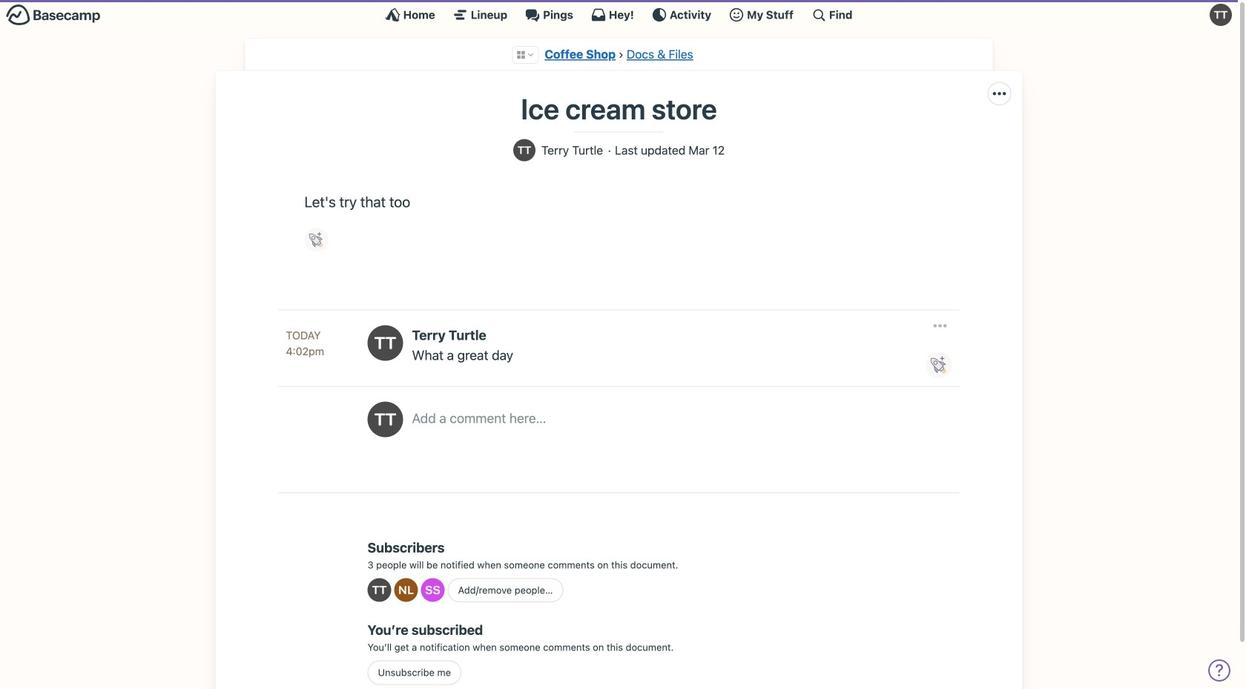 Task type: locate. For each thing, give the bounding box(es) containing it.
0 vertical spatial terry turtle image
[[368, 325, 403, 361]]

mar 12 element
[[689, 144, 725, 157]]

1 vertical spatial terry turtle image
[[513, 139, 535, 161]]

0 horizontal spatial terry turtle image
[[368, 402, 403, 437]]

4:02pm element
[[286, 345, 324, 358]]

2 terry turtle image from the top
[[368, 578, 391, 602]]

natalie lubich image
[[394, 578, 418, 602]]

1 terry turtle image from the top
[[368, 325, 403, 361]]

keyboard shortcut: ⌘ + / image
[[811, 7, 826, 22]]

2 vertical spatial terry turtle image
[[368, 402, 403, 437]]

0 vertical spatial terry turtle image
[[1210, 4, 1232, 26]]

2 horizontal spatial terry turtle image
[[1210, 4, 1232, 26]]

terry turtle image
[[368, 325, 403, 361], [368, 578, 391, 602]]

1 vertical spatial terry turtle image
[[368, 578, 391, 602]]

switch accounts image
[[6, 4, 101, 27]]

sarah silvers image
[[421, 578, 445, 602]]

terry turtle image
[[1210, 4, 1232, 26], [513, 139, 535, 161], [368, 402, 403, 437]]

1 horizontal spatial terry turtle image
[[513, 139, 535, 161]]

today element
[[286, 327, 321, 343]]



Task type: describe. For each thing, give the bounding box(es) containing it.
terry turtle image inside main element
[[1210, 4, 1232, 26]]

main element
[[0, 0, 1238, 29]]



Task type: vqa. For each thing, say whether or not it's contained in the screenshot.
NATALIE LUBICH image
yes



